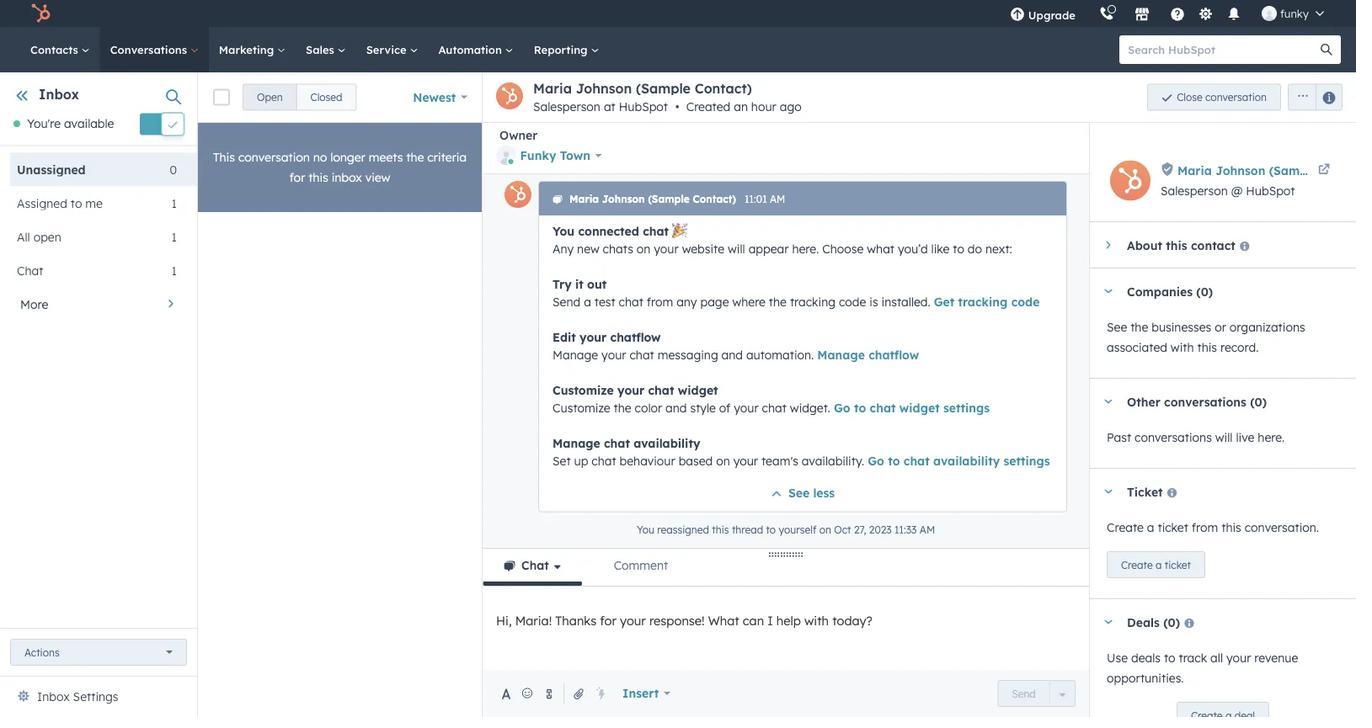 Task type: describe. For each thing, give the bounding box(es) containing it.
•
[[676, 99, 680, 114]]

(sample for maria johnson (sample conta
[[1269, 163, 1318, 178]]

upgrade
[[1029, 8, 1076, 22]]

manage right automation.
[[817, 348, 865, 363]]

close
[[1177, 91, 1203, 104]]

your inside 'use deals to track all your revenue opportunities.'
[[1227, 651, 1252, 666]]

conversation.
[[1245, 521, 1319, 535]]

send button
[[998, 681, 1050, 708]]

settings
[[73, 690, 118, 705]]

maria johnson (sample conta
[[1178, 163, 1356, 178]]

thanks
[[556, 614, 597, 629]]

your right the edit
[[580, 330, 607, 345]]

maria johnson (sample contact) salesperson at hubspot • created an hour ago
[[533, 80, 802, 114]]

color
[[635, 401, 662, 416]]

where
[[733, 295, 766, 310]]

chat left widget.
[[762, 401, 787, 416]]

send group
[[998, 681, 1076, 708]]

1 for to
[[172, 196, 177, 211]]

choose
[[823, 242, 864, 257]]

caret image for other conversations (0)
[[1104, 400, 1114, 404]]

help image
[[1170, 8, 1185, 23]]

2 tracking from the left
[[958, 295, 1008, 310]]

maria johnson (sample contact) 11:01 am
[[570, 193, 786, 206]]

1 vertical spatial hubspot
[[1246, 184, 1295, 198]]

and for color
[[666, 401, 687, 416]]

a for create a ticket
[[1156, 559, 1162, 572]]

created
[[686, 99, 731, 114]]

1 horizontal spatial chatflow
[[869, 348, 919, 363]]

manage inside manage chat availability set up chat behaviour based on your team's availability. go to chat availability settings
[[553, 436, 601, 451]]

maria for maria johnson (sample contact) salesperson at hubspot • created an hour ago
[[533, 80, 572, 97]]

1 horizontal spatial salesperson
[[1161, 184, 1228, 198]]

maria johnson (sample contact) main content
[[198, 0, 1356, 718]]

here. inside you connected chat 🎉 any new chats on your website will appear here. choose what you'd like to do next:
[[792, 242, 819, 257]]

other conversations (0)
[[1127, 395, 1267, 409]]

this left thread
[[712, 524, 729, 537]]

inbox for inbox
[[39, 86, 79, 103]]

inbox
[[332, 170, 362, 185]]

the inside customize your chat widget customize the color and style of your chat widget. go to chat widget settings
[[614, 401, 632, 416]]

based
[[679, 454, 713, 469]]

your down test on the left of the page
[[602, 348, 626, 363]]

on inside manage chat availability set up chat behaviour based on your team's availability. go to chat availability settings
[[716, 454, 730, 469]]

about
[[1127, 238, 1163, 253]]

use deals to track all your revenue opportunities.
[[1107, 651, 1299, 686]]

johnson for maria johnson (sample conta
[[1216, 163, 1266, 178]]

the inside this conversation no longer meets the criteria for this inbox view
[[406, 150, 424, 165]]

conversation for this
[[238, 150, 310, 165]]

search button
[[1313, 35, 1341, 64]]

i
[[768, 614, 773, 629]]

or
[[1215, 320, 1227, 335]]

go inside manage chat availability set up chat behaviour based on your team's availability. go to chat availability settings
[[868, 454, 885, 469]]

out
[[587, 277, 607, 292]]

past
[[1107, 431, 1132, 445]]

hubspot link
[[20, 3, 63, 24]]

create a ticket button
[[1107, 552, 1206, 579]]

conversations
[[110, 43, 190, 56]]

this inside see the businesses or organizations associated with this record.
[[1198, 340, 1217, 355]]

and for messaging
[[722, 348, 743, 363]]

2 group from the left
[[1281, 84, 1343, 111]]

contact) for maria johnson (sample contact) 11:01 am
[[693, 193, 736, 206]]

your up color
[[618, 383, 645, 398]]

chat up behaviour at the left
[[604, 436, 630, 451]]

to inside 'use deals to track all your revenue opportunities.'
[[1164, 651, 1176, 666]]

maria!
[[515, 614, 552, 629]]

conversations link
[[100, 27, 209, 72]]

about this contact
[[1127, 238, 1236, 253]]

hour
[[751, 99, 777, 114]]

companies (0) button
[[1090, 269, 1340, 314]]

funky town image
[[1262, 6, 1277, 21]]

your inside you connected chat 🎉 any new chats on your website will appear here. choose what you'd like to do next:
[[654, 242, 679, 257]]

all open
[[17, 229, 61, 244]]

other conversations (0) button
[[1090, 379, 1340, 425]]

help
[[777, 614, 801, 629]]

you're available
[[27, 116, 114, 131]]

track
[[1179, 651, 1208, 666]]

contact) for maria johnson (sample contact) salesperson at hubspot • created an hour ago
[[695, 80, 752, 97]]

a inside try it out send a test chat from any page where the tracking code is installed. get tracking code
[[584, 295, 591, 310]]

manage chatflow link
[[817, 348, 919, 363]]

at
[[604, 99, 616, 114]]

Closed button
[[296, 84, 357, 111]]

conversations for (0)
[[1164, 395, 1247, 409]]

1 customize from the top
[[553, 383, 614, 398]]

your left the response!
[[620, 614, 646, 629]]

caret image for about this contact
[[1107, 240, 1111, 250]]

record.
[[1221, 340, 1259, 355]]

(sample for maria johnson (sample contact) 11:01 am
[[648, 193, 690, 206]]

27,
[[854, 524, 867, 537]]

chat inside button
[[522, 559, 549, 573]]

you're available image
[[13, 121, 20, 127]]

Open button
[[243, 84, 297, 111]]

conversation for close
[[1206, 91, 1267, 104]]

notifications image
[[1227, 8, 1242, 23]]

deals (0) button
[[1090, 600, 1340, 645]]

manage down the edit
[[553, 348, 598, 363]]

service
[[366, 43, 410, 56]]

marketplaces button
[[1125, 0, 1160, 27]]

reporting
[[534, 43, 591, 56]]

deals
[[1127, 615, 1160, 630]]

sales
[[306, 43, 338, 56]]

a for create a ticket from this conversation.
[[1147, 521, 1155, 535]]

your right of
[[734, 401, 759, 416]]

behaviour
[[620, 454, 675, 469]]

send inside try it out send a test chat from any page where the tracking code is installed. get tracking code
[[553, 295, 581, 310]]

1 vertical spatial for
[[600, 614, 617, 629]]

more
[[20, 297, 48, 312]]

upgrade image
[[1010, 8, 1025, 23]]

settings link
[[1195, 5, 1217, 22]]

1 horizontal spatial widget
[[900, 401, 940, 416]]

caret image for deals (0)
[[1104, 621, 1114, 625]]

the inside try it out send a test chat from any page where the tracking code is installed. get tracking code
[[769, 295, 787, 310]]

0 horizontal spatial with
[[805, 614, 829, 629]]

organizations
[[1230, 320, 1306, 335]]

settings inside customize your chat widget customize the color and style of your chat widget. go to chat widget settings
[[944, 401, 990, 416]]

(sample for maria johnson (sample contact) salesperson at hubspot • created an hour ago
[[636, 80, 691, 97]]

newest
[[413, 90, 456, 104]]

(0) for companies (0)
[[1197, 284, 1213, 299]]

hubspot inside maria johnson (sample contact) salesperson at hubspot • created an hour ago
[[619, 99, 668, 114]]

to inside customize your chat widget customize the color and style of your chat widget. go to chat widget settings
[[854, 401, 866, 416]]

newest button
[[402, 80, 479, 114]]

you'd
[[898, 242, 928, 257]]

contacts link
[[20, 27, 100, 72]]

johnson for maria johnson (sample contact) 11:01 am
[[602, 193, 645, 206]]

comment
[[614, 559, 668, 573]]

up
[[574, 454, 588, 469]]

funky town button
[[496, 143, 602, 169]]

johnson for maria johnson (sample contact) salesperson at hubspot • created an hour ago
[[576, 80, 632, 97]]

on inside you connected chat 🎉 any new chats on your website will appear here. choose what you'd like to do next:
[[637, 242, 651, 257]]

notifications button
[[1220, 0, 1249, 27]]

11:01
[[745, 193, 767, 206]]

see for see the businesses or organizations associated with this record.
[[1107, 320, 1128, 335]]

automation
[[438, 43, 505, 56]]

1 horizontal spatial here.
[[1258, 431, 1285, 445]]

1 vertical spatial (0)
[[1250, 395, 1267, 409]]

see less
[[789, 487, 835, 501]]

2 vertical spatial on
[[820, 524, 832, 537]]

reassigned
[[657, 524, 709, 537]]

create a ticket
[[1121, 559, 1191, 572]]

owner
[[500, 128, 538, 143]]

2 customize from the top
[[553, 401, 611, 416]]

criteria
[[427, 150, 467, 165]]

longer
[[331, 150, 366, 165]]

associated
[[1107, 340, 1168, 355]]

to inside manage chat availability set up chat behaviour based on your team's availability. go to chat availability settings
[[888, 454, 900, 469]]

funky
[[1281, 6, 1309, 20]]

go inside customize your chat widget customize the color and style of your chat widget. go to chat widget settings
[[834, 401, 851, 416]]

settings image
[[1198, 7, 1214, 22]]

calling icon button
[[1093, 2, 1121, 25]]

use
[[1107, 651, 1128, 666]]

maria johnson (sample conta link
[[1178, 161, 1356, 181]]

11:33
[[895, 524, 917, 537]]



Task type: locate. For each thing, give the bounding box(es) containing it.
send inside button
[[1012, 688, 1036, 701]]

ticket for create a ticket
[[1165, 559, 1191, 572]]

1 horizontal spatial settings
[[1004, 454, 1050, 469]]

0 horizontal spatial chatflow
[[610, 330, 661, 345]]

to right thread
[[766, 524, 776, 537]]

closed
[[311, 91, 342, 104]]

customize down the edit
[[553, 383, 614, 398]]

0 horizontal spatial from
[[647, 295, 673, 310]]

0 horizontal spatial and
[[666, 401, 687, 416]]

all
[[17, 229, 30, 244]]

ticket
[[1158, 521, 1189, 535], [1165, 559, 1191, 572]]

(0) up businesses
[[1197, 284, 1213, 299]]

caret image inside companies (0) dropdown button
[[1104, 289, 1114, 294]]

0 horizontal spatial widget
[[678, 383, 718, 398]]

see inside see the businesses or organizations associated with this record.
[[1107, 320, 1128, 335]]

1 vertical spatial (sample
[[1269, 163, 1318, 178]]

settings
[[944, 401, 990, 416], [1004, 454, 1050, 469]]

1 vertical spatial caret image
[[1104, 621, 1114, 625]]

with inside see the businesses or organizations associated with this record.
[[1171, 340, 1194, 355]]

marketing link
[[209, 27, 296, 72]]

this right the about
[[1166, 238, 1188, 253]]

you for you reassigned this thread to yourself on oct 27, 2023 11:33 am
[[637, 524, 655, 537]]

you're
[[27, 116, 61, 131]]

chat right up
[[592, 454, 616, 469]]

1 for open
[[172, 229, 177, 244]]

a down the ticket
[[1147, 521, 1155, 535]]

maria
[[533, 80, 572, 97], [1178, 163, 1212, 178], [570, 193, 599, 206]]

hi,
[[496, 614, 512, 629]]

go
[[834, 401, 851, 416], [868, 454, 885, 469]]

conversations up past conversations will live here.
[[1164, 395, 1247, 409]]

0
[[170, 162, 177, 177]]

your
[[654, 242, 679, 257], [580, 330, 607, 345], [602, 348, 626, 363], [618, 383, 645, 398], [734, 401, 759, 416], [734, 454, 758, 469], [620, 614, 646, 629], [1227, 651, 1252, 666]]

thread
[[732, 524, 763, 537]]

inbox
[[39, 86, 79, 103], [37, 690, 70, 705]]

1 1 from the top
[[172, 196, 177, 211]]

(0) up the live
[[1250, 395, 1267, 409]]

1 vertical spatial settings
[[1004, 454, 1050, 469]]

2 horizontal spatial (0)
[[1250, 395, 1267, 409]]

a inside button
[[1156, 559, 1162, 572]]

manage chat availability set up chat behaviour based on your team's availability. go to chat availability settings
[[553, 436, 1050, 469]]

caret image left other
[[1104, 400, 1114, 404]]

1 vertical spatial see
[[789, 487, 810, 501]]

open
[[257, 91, 283, 104]]

me
[[85, 196, 103, 211]]

insert button
[[612, 677, 682, 711]]

0 vertical spatial caret image
[[1107, 240, 1111, 250]]

0 horizontal spatial will
[[728, 242, 745, 257]]

chat down go to chat widget settings link
[[904, 454, 930, 469]]

2 caret image from the top
[[1104, 400, 1114, 404]]

am right 11:01
[[770, 193, 786, 206]]

menu item
[[1088, 0, 1091, 27]]

connected
[[578, 224, 639, 239]]

0 vertical spatial ticket
[[1158, 521, 1189, 535]]

johnson up connected on the left of the page
[[602, 193, 645, 206]]

team's
[[762, 454, 799, 469]]

1 horizontal spatial conversation
[[1206, 91, 1267, 104]]

help button
[[1163, 0, 1192, 27]]

and right the messaging
[[722, 348, 743, 363]]

it
[[575, 277, 584, 292]]

group
[[243, 84, 357, 111], [1281, 84, 1343, 111]]

1 vertical spatial go
[[868, 454, 885, 469]]

availability down go to chat widget settings link
[[934, 454, 1000, 469]]

0 horizontal spatial salesperson
[[533, 99, 601, 114]]

johnson
[[576, 80, 632, 97], [1216, 163, 1266, 178], [602, 193, 645, 206]]

1 vertical spatial caret image
[[1104, 400, 1114, 404]]

this inside this conversation no longer meets the criteria for this inbox view
[[309, 170, 328, 185]]

insert
[[623, 687, 659, 701]]

chat up maria!
[[522, 559, 549, 573]]

marketplaces image
[[1135, 8, 1150, 23]]

0 horizontal spatial code
[[839, 295, 866, 310]]

code left is
[[839, 295, 866, 310]]

caret image left the "companies" on the right top of page
[[1104, 289, 1114, 294]]

1 vertical spatial customize
[[553, 401, 611, 416]]

1 group from the left
[[243, 84, 357, 111]]

0 vertical spatial here.
[[792, 242, 819, 257]]

edit your chatflow manage your chat messaging and automation. manage chatflow
[[553, 330, 919, 363]]

chat inside try it out send a test chat from any page where the tracking code is installed. get tracking code
[[619, 295, 644, 310]]

1 vertical spatial conversations
[[1135, 431, 1212, 445]]

1 vertical spatial send
[[1012, 688, 1036, 701]]

less
[[813, 487, 835, 501]]

funky town
[[520, 148, 591, 163]]

caret image inside the about this contact dropdown button
[[1107, 240, 1111, 250]]

customize
[[553, 383, 614, 398], [553, 401, 611, 416]]

1 vertical spatial and
[[666, 401, 687, 416]]

1 horizontal spatial from
[[1192, 521, 1219, 535]]

chat inside edit your chatflow manage your chat messaging and automation. manage chatflow
[[630, 348, 654, 363]]

maria up connected on the left of the page
[[570, 193, 599, 206]]

caret image inside "deals (0)" dropdown button
[[1104, 621, 1114, 625]]

caret image
[[1107, 240, 1111, 250], [1104, 621, 1114, 625]]

see inside button
[[789, 487, 810, 501]]

0 horizontal spatial a
[[584, 295, 591, 310]]

conversations inside dropdown button
[[1164, 395, 1247, 409]]

this down ticket dropdown button
[[1222, 521, 1242, 535]]

go right widget.
[[834, 401, 851, 416]]

group down search icon
[[1281, 84, 1343, 111]]

deals
[[1131, 651, 1161, 666]]

and inside customize your chat widget customize the color and style of your chat widget. go to chat widget settings
[[666, 401, 687, 416]]

1 horizontal spatial tracking
[[958, 295, 1008, 310]]

(0) right deals
[[1164, 615, 1180, 630]]

what
[[867, 242, 895, 257]]

from
[[647, 295, 673, 310], [1192, 521, 1219, 535]]

Search HubSpot search field
[[1120, 35, 1326, 64]]

1 vertical spatial a
[[1147, 521, 1155, 535]]

chatflow down installed.
[[869, 348, 919, 363]]

live
[[1236, 431, 1255, 445]]

and left style
[[666, 401, 687, 416]]

johnson up the @
[[1216, 163, 1266, 178]]

1 vertical spatial from
[[1192, 521, 1219, 535]]

caret image
[[1104, 289, 1114, 294], [1104, 400, 1114, 404], [1104, 490, 1114, 494]]

maria for maria johnson (sample conta
[[1178, 163, 1212, 178]]

maria inside maria johnson (sample contact) salesperson at hubspot • created an hour ago
[[533, 80, 572, 97]]

ticket down create a ticket from this conversation.
[[1165, 559, 1191, 572]]

to left do
[[953, 242, 965, 257]]

on right based at the bottom right of page
[[716, 454, 730, 469]]

settings inside manage chat availability set up chat behaviour based on your team's availability. go to chat availability settings
[[1004, 454, 1050, 469]]

actions button
[[10, 639, 187, 666]]

3 caret image from the top
[[1104, 490, 1114, 494]]

1 vertical spatial will
[[1216, 431, 1233, 445]]

ticket inside button
[[1165, 559, 1191, 572]]

businesses
[[1152, 320, 1212, 335]]

your left team's
[[734, 454, 758, 469]]

messaging
[[658, 348, 718, 363]]

inbox inside inbox settings link
[[37, 690, 70, 705]]

3 1 from the top
[[172, 263, 177, 278]]

for inside this conversation no longer meets the criteria for this inbox view
[[289, 170, 305, 185]]

menu
[[998, 0, 1336, 27]]

inbox settings
[[37, 690, 118, 705]]

caret image left deals
[[1104, 621, 1114, 625]]

chat down manage chatflow link
[[870, 401, 896, 416]]

2 vertical spatial maria
[[570, 193, 599, 206]]

2 vertical spatial johnson
[[602, 193, 645, 206]]

0 vertical spatial on
[[637, 242, 651, 257]]

2 vertical spatial (sample
[[648, 193, 690, 206]]

salesperson left at
[[533, 99, 601, 114]]

availability.
[[802, 454, 865, 469]]

for right thanks
[[600, 614, 617, 629]]

1 vertical spatial salesperson
[[1161, 184, 1228, 198]]

you inside you connected chat 🎉 any new chats on your website will appear here. choose what you'd like to do next:
[[553, 224, 575, 239]]

on right chats
[[637, 242, 651, 257]]

contact) inside maria johnson (sample contact) salesperson at hubspot • created an hour ago
[[695, 80, 752, 97]]

2 vertical spatial (0)
[[1164, 615, 1180, 630]]

this
[[309, 170, 328, 185], [1166, 238, 1188, 253], [1198, 340, 1217, 355], [1222, 521, 1242, 535], [712, 524, 729, 537]]

1 vertical spatial you
[[637, 524, 655, 537]]

hubspot image
[[30, 3, 51, 24]]

view
[[365, 170, 390, 185]]

you up any
[[553, 224, 575, 239]]

contact) up created
[[695, 80, 752, 97]]

tracking
[[790, 295, 836, 310], [958, 295, 1008, 310]]

1 vertical spatial availability
[[934, 454, 1000, 469]]

1 horizontal spatial chat
[[522, 559, 549, 573]]

see up associated
[[1107, 320, 1128, 335]]

hubspot right at
[[619, 99, 668, 114]]

1 horizontal spatial am
[[920, 524, 935, 537]]

1 vertical spatial maria
[[1178, 163, 1212, 178]]

associated deals region
[[1107, 649, 1340, 718]]

here. right the live
[[1258, 431, 1285, 445]]

1 horizontal spatial send
[[1012, 688, 1036, 701]]

johnson inside maria johnson (sample contact) salesperson at hubspot • created an hour ago
[[576, 80, 632, 97]]

calling icon image
[[1099, 7, 1115, 22]]

salesperson @ hubspot
[[1161, 184, 1295, 198]]

your down 🎉
[[654, 242, 679, 257]]

1 vertical spatial widget
[[900, 401, 940, 416]]

0 horizontal spatial on
[[637, 242, 651, 257]]

see left less
[[789, 487, 810, 501]]

menu containing funky
[[998, 0, 1336, 27]]

0 horizontal spatial for
[[289, 170, 305, 185]]

0 horizontal spatial go
[[834, 401, 851, 416]]

availability up behaviour at the left
[[634, 436, 700, 451]]

chats
[[603, 242, 634, 257]]

ticket for create a ticket from this conversation.
[[1158, 521, 1189, 535]]

2 horizontal spatial a
[[1156, 559, 1162, 572]]

inbox settings link
[[37, 688, 118, 708]]

send
[[553, 295, 581, 310], [1012, 688, 1036, 701]]

2 vertical spatial a
[[1156, 559, 1162, 572]]

from left any
[[647, 295, 673, 310]]

create down the ticket
[[1107, 521, 1144, 535]]

1 vertical spatial contact)
[[693, 193, 736, 206]]

to left track
[[1164, 651, 1176, 666]]

0 vertical spatial chatflow
[[610, 330, 661, 345]]

page
[[701, 295, 729, 310]]

all
[[1211, 651, 1223, 666]]

0 vertical spatial from
[[647, 295, 673, 310]]

chat left the messaging
[[630, 348, 654, 363]]

on left oct
[[820, 524, 832, 537]]

the inside see the businesses or organizations associated with this record.
[[1131, 320, 1149, 335]]

to left me at left top
[[71, 196, 82, 211]]

contacts
[[30, 43, 81, 56]]

0 horizontal spatial am
[[770, 193, 786, 206]]

widget up style
[[678, 383, 718, 398]]

to inside you connected chat 🎉 any new chats on your website will appear here. choose what you'd like to do next:
[[953, 242, 965, 257]]

1 code from the left
[[839, 295, 866, 310]]

comment button
[[593, 549, 689, 586]]

you for you connected chat 🎉 any new chats on your website will appear here. choose what you'd like to do next:
[[553, 224, 575, 239]]

get tracking code link
[[934, 295, 1040, 310]]

close conversation button
[[1148, 84, 1281, 111]]

do
[[968, 242, 982, 257]]

try it out send a test chat from any page where the tracking code is installed. get tracking code
[[553, 277, 1040, 310]]

get
[[934, 295, 955, 310]]

(sample up 🎉
[[648, 193, 690, 206]]

chat up color
[[648, 383, 674, 398]]

conversation left the no
[[238, 150, 310, 165]]

0 vertical spatial (sample
[[636, 80, 691, 97]]

1 vertical spatial chatflow
[[869, 348, 919, 363]]

1 vertical spatial here.
[[1258, 431, 1285, 445]]

create for create a ticket from this conversation.
[[1107, 521, 1144, 535]]

0 vertical spatial am
[[770, 193, 786, 206]]

2023
[[869, 524, 892, 537]]

0 horizontal spatial (0)
[[1164, 615, 1180, 630]]

other
[[1127, 395, 1161, 409]]

available
[[64, 116, 114, 131]]

1 horizontal spatial will
[[1216, 431, 1233, 445]]

will left appear
[[728, 242, 745, 257]]

any
[[677, 295, 697, 310]]

(0)
[[1197, 284, 1213, 299], [1250, 395, 1267, 409], [1164, 615, 1180, 630]]

0 vertical spatial a
[[584, 295, 591, 310]]

this inside dropdown button
[[1166, 238, 1188, 253]]

0 vertical spatial with
[[1171, 340, 1194, 355]]

on
[[637, 242, 651, 257], [716, 454, 730, 469], [820, 524, 832, 537]]

0 horizontal spatial settings
[[944, 401, 990, 416]]

here.
[[792, 242, 819, 257], [1258, 431, 1285, 445]]

(sample up •
[[636, 80, 691, 97]]

johnson up at
[[576, 80, 632, 97]]

a
[[584, 295, 591, 310], [1147, 521, 1155, 535], [1156, 559, 1162, 572]]

create inside button
[[1121, 559, 1153, 572]]

with down businesses
[[1171, 340, 1194, 355]]

an
[[734, 99, 748, 114]]

salesperson left the @
[[1161, 184, 1228, 198]]

will inside you connected chat 🎉 any new chats on your website will appear here. choose what you'd like to do next:
[[728, 242, 745, 257]]

maria down the reporting
[[533, 80, 572, 97]]

chat right test on the left of the page
[[619, 295, 644, 310]]

new
[[577, 242, 600, 257]]

1 horizontal spatial and
[[722, 348, 743, 363]]

like
[[931, 242, 950, 257]]

1 vertical spatial create
[[1121, 559, 1153, 572]]

0 vertical spatial create
[[1107, 521, 1144, 535]]

next:
[[986, 242, 1013, 257]]

your right all
[[1227, 651, 1252, 666]]

oct
[[834, 524, 851, 537]]

appear
[[749, 242, 789, 257]]

will left the live
[[1216, 431, 1233, 445]]

0 vertical spatial hubspot
[[619, 99, 668, 114]]

you up comment
[[637, 524, 655, 537]]

caret image left the about
[[1107, 240, 1111, 250]]

1 horizontal spatial hubspot
[[1246, 184, 1295, 198]]

group down "sales"
[[243, 84, 357, 111]]

chat left 🎉
[[643, 224, 669, 239]]

caret image for companies (0)
[[1104, 289, 1114, 294]]

funky
[[520, 148, 556, 163]]

tracking right the get
[[958, 295, 1008, 310]]

0 vertical spatial 1
[[172, 196, 177, 211]]

0 horizontal spatial conversation
[[238, 150, 310, 165]]

with right "help"
[[805, 614, 829, 629]]

0 vertical spatial chat
[[17, 263, 43, 278]]

create for create a ticket
[[1121, 559, 1153, 572]]

(sample left conta
[[1269, 163, 1318, 178]]

companies (0)
[[1127, 284, 1213, 299]]

1 horizontal spatial a
[[1147, 521, 1155, 535]]

inbox left settings
[[37, 690, 70, 705]]

code
[[839, 295, 866, 310], [1012, 295, 1040, 310]]

1
[[172, 196, 177, 211], [172, 229, 177, 244], [172, 263, 177, 278]]

0 vertical spatial will
[[728, 242, 745, 257]]

1 vertical spatial ticket
[[1165, 559, 1191, 572]]

a left test on the left of the page
[[584, 295, 591, 310]]

this down or
[[1198, 340, 1217, 355]]

0 vertical spatial settings
[[944, 401, 990, 416]]

code down next:
[[1012, 295, 1040, 310]]

2 code from the left
[[1012, 295, 1040, 310]]

1 tracking from the left
[[790, 295, 836, 310]]

0 horizontal spatial see
[[789, 487, 810, 501]]

to down go to chat widget settings link
[[888, 454, 900, 469]]

from inside try it out send a test chat from any page where the tracking code is installed. get tracking code
[[647, 295, 673, 310]]

0 vertical spatial widget
[[678, 383, 718, 398]]

inbox up you're available
[[39, 86, 79, 103]]

hubspot
[[619, 99, 668, 114], [1246, 184, 1295, 198]]

0 vertical spatial johnson
[[576, 80, 632, 97]]

0 vertical spatial go
[[834, 401, 851, 416]]

conversations for will
[[1135, 431, 1212, 445]]

customize up up
[[553, 401, 611, 416]]

maria for maria johnson (sample contact) 11:01 am
[[570, 193, 599, 206]]

1 horizontal spatial on
[[716, 454, 730, 469]]

for left inbox
[[289, 170, 305, 185]]

group containing open
[[243, 84, 357, 111]]

🎉
[[672, 224, 684, 239]]

is
[[870, 295, 878, 310]]

this
[[213, 150, 235, 165]]

the right where at the top of page
[[769, 295, 787, 310]]

this down the no
[[309, 170, 328, 185]]

1 vertical spatial johnson
[[1216, 163, 1266, 178]]

conversation right close
[[1206, 91, 1267, 104]]

1 caret image from the top
[[1104, 289, 1114, 294]]

your inside manage chat availability set up chat behaviour based on your team's availability. go to chat availability settings
[[734, 454, 758, 469]]

close conversation
[[1177, 91, 1267, 104]]

contact) left 11:01
[[693, 193, 736, 206]]

conversation inside this conversation no longer meets the criteria for this inbox view
[[238, 150, 310, 165]]

1 horizontal spatial availability
[[934, 454, 1000, 469]]

search image
[[1321, 44, 1333, 56]]

and inside edit your chatflow manage your chat messaging and automation. manage chatflow
[[722, 348, 743, 363]]

assigned
[[17, 196, 67, 211]]

hubspot down maria johnson (sample conta link
[[1246, 184, 1295, 198]]

caret image left the ticket
[[1104, 490, 1114, 494]]

0 vertical spatial for
[[289, 170, 305, 185]]

edit
[[553, 330, 576, 345]]

2 1 from the top
[[172, 229, 177, 244]]

chat up more
[[17, 263, 43, 278]]

maria up salesperson @ hubspot
[[1178, 163, 1212, 178]]

0 vertical spatial contact)
[[695, 80, 752, 97]]

go right availability.
[[868, 454, 885, 469]]

meets
[[369, 150, 403, 165]]

0 vertical spatial see
[[1107, 320, 1128, 335]]

1 vertical spatial with
[[805, 614, 829, 629]]

0 vertical spatial (0)
[[1197, 284, 1213, 299]]

see for see less
[[789, 487, 810, 501]]

the right meets
[[406, 150, 424, 165]]

0 vertical spatial maria
[[533, 80, 572, 97]]

tracking down choose
[[790, 295, 836, 310]]

any
[[553, 242, 574, 257]]

hi, maria! thanks for your response! what can i help with today?
[[496, 614, 873, 629]]

salesperson inside maria johnson (sample contact) salesperson at hubspot • created an hour ago
[[533, 99, 601, 114]]

chatflow
[[610, 330, 661, 345], [869, 348, 919, 363]]

create a ticket from this conversation.
[[1107, 521, 1319, 535]]

0 horizontal spatial tracking
[[790, 295, 836, 310]]

conversations down other conversations (0)
[[1135, 431, 1212, 445]]

0 vertical spatial and
[[722, 348, 743, 363]]

0 vertical spatial salesperson
[[533, 99, 601, 114]]

widget up go to chat availability settings "link"
[[900, 401, 940, 416]]

inbox for inbox settings
[[37, 690, 70, 705]]

conversation inside button
[[1206, 91, 1267, 104]]

ticket up create a ticket button
[[1158, 521, 1189, 535]]

1 vertical spatial am
[[920, 524, 935, 537]]

the left color
[[614, 401, 632, 416]]

caret image inside ticket dropdown button
[[1104, 490, 1114, 494]]

0 vertical spatial send
[[553, 295, 581, 310]]

you reassigned this thread to yourself on oct 27, 2023 11:33 am
[[637, 524, 935, 537]]

0 horizontal spatial availability
[[634, 436, 700, 451]]

(0) for deals (0)
[[1164, 615, 1180, 630]]

(sample inside maria johnson (sample contact) salesperson at hubspot • created an hour ago
[[636, 80, 691, 97]]

caret image inside other conversations (0) dropdown button
[[1104, 400, 1114, 404]]

1 horizontal spatial see
[[1107, 320, 1128, 335]]

chat inside you connected chat 🎉 any new chats on your website will appear here. choose what you'd like to do next:
[[643, 224, 669, 239]]

0 vertical spatial caret image
[[1104, 289, 1114, 294]]

0 horizontal spatial send
[[553, 295, 581, 310]]



Task type: vqa. For each thing, say whether or not it's contained in the screenshot.
Add To Your View
no



